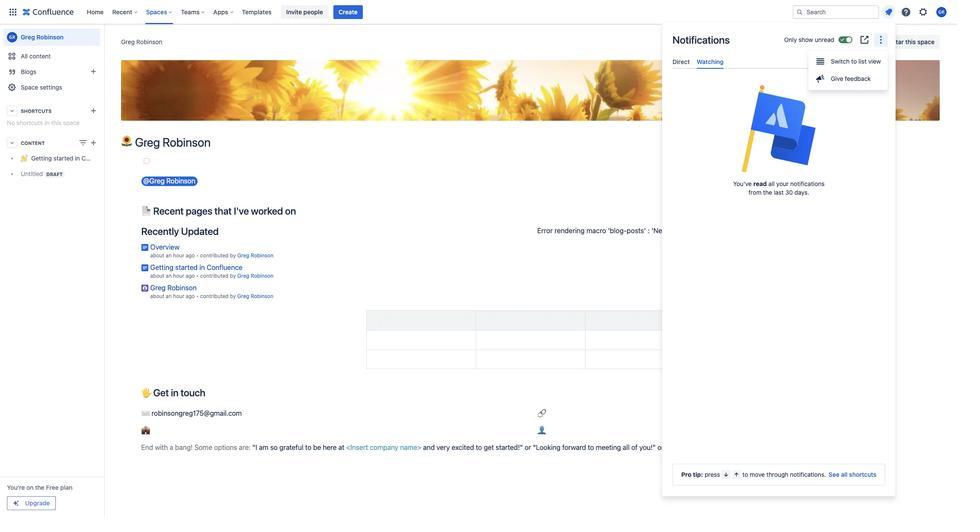 Task type: locate. For each thing, give the bounding box(es) containing it.
1 vertical spatial hour
[[173, 273, 184, 279]]

space down settings icon
[[918, 38, 935, 45]]

hour
[[173, 252, 184, 259], [173, 273, 184, 279], [173, 293, 184, 299]]

0 vertical spatial •
[[196, 252, 199, 259]]

ago
[[186, 252, 195, 259], [186, 273, 195, 279], [186, 293, 195, 299]]

1 contributed from the top
[[200, 252, 229, 259]]

greg inside space element
[[21, 33, 35, 41]]

hour down overview
[[173, 252, 184, 259]]

your
[[777, 180, 789, 187]]

contributed inside 'greg robinson about an hour ago • contributed by greg robinson'
[[200, 293, 229, 299]]

0 horizontal spatial you!"
[[640, 443, 656, 451]]

2 ago from the top
[[186, 273, 195, 279]]

in for getting started in confluence
[[75, 155, 80, 162]]

copy image
[[295, 206, 306, 216], [205, 388, 215, 398]]

confluence inside getting started in confluence about an hour ago • contributed by greg robinson
[[207, 264, 243, 271]]

2 • from the top
[[196, 273, 199, 279]]

or right started!"
[[525, 443, 531, 451]]

to right arrow up image
[[743, 471, 749, 478]]

in
[[45, 119, 50, 126], [75, 155, 80, 162], [200, 264, 205, 271], [171, 387, 179, 399]]

• inside getting started in confluence about an hour ago • contributed by greg robinson
[[196, 273, 199, 279]]

2 vertical spatial contributed
[[200, 293, 229, 299]]

getting inside getting started in confluence about an hour ago • contributed by greg robinson
[[150, 264, 174, 271]]

🖐 get in touch
[[141, 387, 206, 399]]

edit this page image
[[784, 37, 795, 47]]

1 by from the top
[[230, 252, 236, 259]]

1 vertical spatial •
[[196, 273, 199, 279]]

existing
[[700, 227, 724, 235]]

1 vertical spatial getting started in confluence link
[[150, 264, 243, 271]]

this inside space element
[[51, 119, 61, 126]]

0 horizontal spatial confluence
[[82, 155, 113, 162]]

an inside getting started in confluence about an hour ago • contributed by greg robinson
[[166, 273, 172, 279]]

2 vertical spatial by
[[230, 293, 236, 299]]

1 horizontal spatial recent
[[153, 205, 184, 217]]

1 horizontal spatial of
[[757, 443, 763, 451]]

0 vertical spatial recent
[[112, 8, 132, 15]]

about inside 'greg robinson about an hour ago • contributed by greg robinson'
[[150, 293, 164, 299]]

apps button
[[211, 5, 237, 19]]

@greg robinson
[[143, 177, 195, 185]]

watching
[[697, 58, 724, 65]]

1 horizontal spatial you!"
[[765, 443, 781, 451]]

confluence down overview about an hour ago • contributed by greg robinson
[[207, 264, 243, 271]]

1 vertical spatial about
[[150, 273, 164, 279]]

the left free
[[35, 484, 44, 491]]

1 vertical spatial space
[[63, 119, 80, 126]]

you!" up through
[[765, 443, 781, 451]]

days.
[[795, 189, 810, 196]]

2 of from the left
[[757, 443, 763, 451]]

0 horizontal spatial started
[[53, 155, 73, 162]]

confluence image
[[23, 7, 74, 17], [23, 7, 74, 17]]

3 • from the top
[[196, 293, 199, 299]]

by up 'greg robinson about an hour ago • contributed by greg robinson'
[[230, 273, 236, 279]]

unread
[[815, 36, 835, 43]]

contributed up getting started in confluence about an hour ago • contributed by greg robinson
[[200, 252, 229, 259]]

in down change view icon
[[75, 155, 80, 162]]

space down shortcuts dropdown button
[[63, 119, 80, 126]]

started down overview
[[175, 264, 198, 271]]

started
[[53, 155, 73, 162], [175, 264, 198, 271]]

2 hour from the top
[[173, 273, 184, 279]]

shortcuts
[[17, 119, 43, 126], [850, 471, 877, 478]]

your profile and preferences image
[[937, 7, 947, 17]]

0 vertical spatial the
[[764, 189, 773, 196]]

1 horizontal spatial shortcuts
[[850, 471, 877, 478]]

to left list
[[852, 58, 858, 65]]

greg inside overview about an hour ago • contributed by greg robinson
[[238, 252, 249, 259]]

0 vertical spatial on
[[285, 205, 296, 217]]

getting started in confluence link up 'draft'
[[3, 151, 113, 166]]

watching tab panel
[[670, 69, 889, 77]]

greg down getting started in confluence about an hour ago • contributed by greg robinson
[[238, 293, 249, 299]]

overview about an hour ago • contributed by greg robinson
[[150, 243, 274, 259]]

0 horizontal spatial recent
[[112, 8, 132, 15]]

1 horizontal spatial the
[[764, 189, 773, 196]]

contributed up 'greg robinson about an hour ago • contributed by greg robinson'
[[200, 273, 229, 279]]

confluence down create a page image
[[82, 155, 113, 162]]

tree containing getting started in confluence
[[3, 151, 113, 182]]

templates
[[242, 8, 272, 15]]

• up 'greg robinson about an hour ago • contributed by greg robinson'
[[196, 273, 199, 279]]

hour down getting started in confluence about an hour ago • contributed by greg robinson
[[173, 293, 184, 299]]

hour inside overview about an hour ago • contributed by greg robinson
[[173, 252, 184, 259]]

greg right "collapse sidebar" image
[[121, 38, 135, 45]]

ago down updated
[[186, 252, 195, 259]]

by up getting started in confluence about an hour ago • contributed by greg robinson
[[230, 252, 236, 259]]

tree
[[3, 151, 113, 182]]

of right meeting
[[632, 443, 638, 451]]

getting for getting started in confluence about an hour ago • contributed by greg robinson
[[150, 264, 174, 271]]

•
[[196, 252, 199, 259], [196, 273, 199, 279], [196, 293, 199, 299]]

1 horizontal spatial this
[[906, 38, 917, 45]]

the left last
[[764, 189, 773, 196]]

you've
[[734, 180, 752, 187]]

tab list inside notifications dialog
[[670, 55, 889, 69]]

content
[[29, 52, 51, 60]]

greg up the @greg
[[135, 135, 160, 149]]

here
[[323, 443, 337, 451]]

2 about from the top
[[150, 273, 164, 279]]

so
[[270, 443, 278, 451]]

1 vertical spatial by
[[230, 273, 236, 279]]

2 get from the left
[[710, 443, 720, 451]]

recent up recently
[[153, 205, 184, 217]]

copy image for 🖐 get in touch
[[205, 388, 215, 398]]

on
[[285, 205, 296, 217], [26, 484, 34, 491]]

getting down overview
[[150, 264, 174, 271]]

ago up 'greg robinson about an hour ago • contributed by greg robinson'
[[186, 273, 195, 279]]

to right wait
[[702, 443, 708, 451]]

1 vertical spatial this
[[51, 119, 61, 126]]

0 vertical spatial contributed
[[200, 252, 229, 259]]

greg robinson up content
[[21, 33, 64, 41]]

0 vertical spatial hour
[[173, 252, 184, 259]]

in down overview about an hour ago • contributed by greg robinson
[[200, 264, 205, 271]]

0 vertical spatial by
[[230, 252, 236, 259]]

in right get
[[171, 387, 179, 399]]

3 hour from the top
[[173, 293, 184, 299]]

0 vertical spatial space
[[918, 38, 935, 45]]

to move through notifications.
[[743, 471, 827, 478]]

to right excited
[[476, 443, 482, 451]]

premium image
[[13, 500, 19, 507]]

0 vertical spatial confluence
[[82, 155, 113, 162]]

group
[[809, 50, 889, 90]]

this right unstar
[[906, 38, 917, 45]]

help icon image
[[902, 7, 912, 17]]

recent
[[112, 8, 132, 15], [153, 205, 184, 217]]

1 vertical spatial contributed
[[200, 273, 229, 279]]

1 vertical spatial recent
[[153, 205, 184, 217]]

1 ago from the top
[[186, 252, 195, 259]]

upgrade
[[25, 499, 50, 507]]

this down shortcuts dropdown button
[[51, 119, 61, 126]]

1 horizontal spatial getting
[[150, 264, 174, 271]]

0 horizontal spatial of
[[632, 443, 638, 451]]

robinson
[[36, 33, 64, 41], [136, 38, 162, 45], [163, 135, 211, 149], [166, 177, 195, 185], [251, 252, 274, 259], [251, 273, 274, 279], [168, 284, 197, 292], [251, 293, 274, 299]]

greg robinson link
[[3, 29, 100, 46], [121, 38, 162, 46], [238, 252, 274, 259], [238, 273, 274, 279], [150, 284, 197, 292], [238, 293, 274, 299]]

0 vertical spatial copy image
[[295, 206, 306, 216]]

shortcuts inside button
[[850, 471, 877, 478]]

posts'
[[627, 227, 646, 235]]

options
[[214, 443, 237, 451]]

1 about from the top
[[150, 252, 164, 259]]

a
[[170, 443, 173, 451]]

greg up all on the left top
[[21, 33, 35, 41]]

show
[[799, 36, 814, 43]]

getting started in confluence link down overview about an hour ago • contributed by greg robinson
[[150, 264, 243, 271]]

of right know
[[757, 443, 763, 451]]

3 about from the top
[[150, 293, 164, 299]]

0 horizontal spatial or
[[525, 443, 531, 451]]

0 vertical spatial getting started in confluence link
[[3, 151, 113, 166]]

confluence
[[82, 155, 113, 162], [207, 264, 243, 271]]

2 or from the left
[[658, 443, 664, 451]]

1 horizontal spatial started
[[175, 264, 198, 271]]

started for getting started in confluence about an hour ago • contributed by greg robinson
[[175, 264, 198, 271]]

or left "can't
[[658, 443, 664, 451]]

0 vertical spatial started
[[53, 155, 73, 162]]

you!"
[[640, 443, 656, 451], [765, 443, 781, 451]]

2 contributed from the top
[[200, 273, 229, 279]]

untitled
[[21, 170, 43, 177]]

teams button
[[178, 5, 208, 19]]

1 horizontal spatial on
[[285, 205, 296, 217]]

0 horizontal spatial getting
[[31, 155, 52, 162]]

1 vertical spatial the
[[35, 484, 44, 491]]

last
[[774, 189, 784, 196]]

on right worked
[[285, 205, 296, 217]]

all right meeting
[[623, 443, 630, 451]]

• down getting started in confluence about an hour ago • contributed by greg robinson
[[196, 293, 199, 299]]

ago inside 'greg robinson about an hour ago • contributed by greg robinson'
[[186, 293, 195, 299]]

end with a bang! some options are: "i am so grateful to be here at <insert company name> and very excited to get started!" or "looking forward to meeting all of you!" or "can't wait to get to know all of you!"
[[141, 443, 781, 451]]

• inside overview about an hour ago • contributed by greg robinson
[[196, 252, 199, 259]]

free
[[46, 484, 59, 491]]

error
[[538, 227, 553, 235]]

robinsongreg175@gmail.com
[[152, 409, 242, 417]]

press
[[705, 471, 721, 478]]

of
[[632, 443, 638, 451], [757, 443, 763, 451]]

hour inside getting started in confluence about an hour ago • contributed by greg robinson
[[173, 273, 184, 279]]

recent right home
[[112, 8, 132, 15]]

by down getting started in confluence about an hour ago • contributed by greg robinson
[[230, 293, 236, 299]]

collapse sidebar image
[[94, 29, 113, 46]]

0 horizontal spatial shortcuts
[[17, 119, 43, 126]]

📄
[[141, 205, 151, 217]]

1 get from the left
[[484, 443, 494, 451]]

2 vertical spatial about
[[150, 293, 164, 299]]

2 vertical spatial hour
[[173, 293, 184, 299]]

see all shortcuts
[[829, 471, 877, 478]]

invite people button
[[281, 5, 328, 19]]

greg robinson
[[21, 33, 64, 41], [121, 38, 162, 45], [135, 135, 211, 149]]

confluence inside space element
[[82, 155, 113, 162]]

space
[[918, 38, 935, 45], [63, 119, 80, 126]]

hour down overview link
[[173, 273, 184, 279]]

greg up 'greg robinson about an hour ago • contributed by greg robinson'
[[238, 273, 249, 279]]

greg up getting started in confluence about an hour ago • contributed by greg robinson
[[238, 252, 249, 259]]

:sunflower: image
[[121, 135, 132, 147], [121, 135, 132, 147]]

0 horizontal spatial on
[[26, 484, 34, 491]]

recently
[[141, 226, 179, 237]]

1 vertical spatial getting
[[150, 264, 174, 271]]

2 by from the top
[[230, 273, 236, 279]]

forward
[[563, 443, 586, 451]]

0 vertical spatial this
[[906, 38, 917, 45]]

0 vertical spatial ago
[[186, 252, 195, 259]]

0 vertical spatial shortcuts
[[17, 119, 43, 126]]

pages
[[186, 205, 213, 217]]

ago down getting started in confluence about an hour ago • contributed by greg robinson
[[186, 293, 195, 299]]

by inside overview about an hour ago • contributed by greg robinson
[[230, 252, 236, 259]]

to left know
[[722, 443, 728, 451]]

3 by from the top
[[230, 293, 236, 299]]

0 horizontal spatial this
[[51, 119, 61, 126]]

home
[[87, 8, 104, 15]]

1 hour from the top
[[173, 252, 184, 259]]

1 vertical spatial confluence
[[207, 264, 243, 271]]

getting started in confluence about an hour ago • contributed by greg robinson
[[150, 264, 274, 279]]

contributed down getting started in confluence about an hour ago • contributed by greg robinson
[[200, 293, 229, 299]]

2 vertical spatial •
[[196, 293, 199, 299]]

read
[[754, 180, 767, 187]]

all
[[769, 180, 775, 187], [623, 443, 630, 451], [748, 443, 755, 451], [842, 471, 848, 478]]

2 vertical spatial ago
[[186, 293, 195, 299]]

1 horizontal spatial copy image
[[295, 206, 306, 216]]

<insert
[[346, 443, 368, 451]]

30
[[786, 189, 793, 196]]

1 vertical spatial shortcuts
[[850, 471, 877, 478]]

1 vertical spatial on
[[26, 484, 34, 491]]

tip:
[[694, 471, 704, 478]]

see all shortcuts button
[[829, 470, 877, 479]]

💼
[[141, 426, 152, 434]]

3 contributed from the top
[[200, 293, 229, 299]]

started for getting started in confluence
[[53, 155, 73, 162]]

robinson inside overview about an hour ago • contributed by greg robinson
[[251, 252, 274, 259]]

0 vertical spatial getting
[[31, 155, 52, 162]]

draft
[[46, 171, 63, 177]]

0 horizontal spatial copy image
[[205, 388, 215, 398]]

shortcuts down shortcuts
[[17, 119, 43, 126]]

copy image right worked
[[295, 206, 306, 216]]

1 horizontal spatial get
[[710, 443, 720, 451]]

all left your
[[769, 180, 775, 187]]

see
[[829, 471, 840, 478]]

this inside button
[[906, 38, 917, 45]]

tab list containing direct
[[670, 55, 889, 69]]

shortcuts inside space element
[[17, 119, 43, 126]]

space settings
[[21, 84, 62, 91]]

1 horizontal spatial or
[[658, 443, 664, 451]]

give feedback
[[832, 75, 872, 82]]

copy image up robinsongreg175@gmail.com
[[205, 388, 215, 398]]

group containing switch to list view
[[809, 50, 889, 90]]

1 • from the top
[[196, 252, 199, 259]]

in down shortcuts dropdown button
[[45, 119, 50, 126]]

shortcuts right see
[[850, 471, 877, 478]]

on right you're
[[26, 484, 34, 491]]

1 horizontal spatial space
[[918, 38, 935, 45]]

1 vertical spatial copy image
[[205, 388, 215, 398]]

0 horizontal spatial the
[[35, 484, 44, 491]]

• up getting started in confluence about an hour ago • contributed by greg robinson
[[196, 252, 199, 259]]

in inside getting started in confluence about an hour ago • contributed by greg robinson
[[200, 264, 205, 271]]

3 ago from the top
[[186, 293, 195, 299]]

1 vertical spatial started
[[175, 264, 198, 271]]

0 vertical spatial about
[[150, 252, 164, 259]]

about inside overview about an hour ago • contributed by greg robinson
[[150, 252, 164, 259]]

started up 'draft'
[[53, 155, 73, 162]]

started inside getting started in confluence about an hour ago • contributed by greg robinson
[[175, 264, 198, 271]]

space inside button
[[918, 38, 935, 45]]

with
[[155, 443, 168, 451]]

getting up untitled draft
[[31, 155, 52, 162]]

this
[[906, 38, 917, 45], [51, 119, 61, 126]]

0 horizontal spatial get
[[484, 443, 494, 451]]

notifications dialog
[[663, 23, 896, 496]]

you!" left "can't
[[640, 443, 656, 451]]

spaces button
[[144, 5, 176, 19]]

to
[[852, 58, 858, 65], [305, 443, 312, 451], [476, 443, 482, 451], [588, 443, 594, 451], [702, 443, 708, 451], [722, 443, 728, 451], [743, 471, 749, 478]]

to inside notifications dialog
[[743, 471, 749, 478]]

tab list
[[670, 55, 889, 69]]

feedback
[[846, 75, 872, 82]]

get right wait
[[710, 443, 720, 451]]

from
[[749, 189, 762, 196]]

getting inside space element
[[31, 155, 52, 162]]

1 horizontal spatial confluence
[[207, 264, 243, 271]]

in for getting started in confluence about an hour ago • contributed by greg robinson
[[200, 264, 205, 271]]

1 vertical spatial ago
[[186, 273, 195, 279]]

space element
[[0, 24, 113, 517]]

appswitcher icon image
[[8, 7, 18, 17]]

list
[[859, 58, 867, 65]]

not
[[679, 227, 689, 235]]

banner
[[0, 0, 958, 24]]

tree inside space element
[[3, 151, 113, 182]]

started inside space element
[[53, 155, 73, 162]]

notifications
[[673, 34, 730, 46]]

all right see
[[842, 471, 848, 478]]

1 or from the left
[[525, 443, 531, 451]]

• inside 'greg robinson about an hour ago • contributed by greg robinson'
[[196, 293, 199, 299]]

get left started!"
[[484, 443, 494, 451]]



Task type: describe. For each thing, give the bounding box(es) containing it.
be
[[313, 443, 321, 451]]

no
[[7, 119, 15, 126]]

all content link
[[3, 48, 100, 64]]

an inside overview about an hour ago • contributed by greg robinson
[[166, 252, 172, 259]]

📄 recent pages that i've worked on
[[141, 205, 296, 217]]

invite people
[[286, 8, 323, 15]]

arrow down image
[[723, 471, 730, 478]]

hour inside 'greg robinson about an hour ago • contributed by greg robinson'
[[173, 293, 184, 299]]

get
[[153, 387, 169, 399]]

that
[[215, 205, 232, 217]]

copy image for 📄 recent pages that i've worked on
[[295, 206, 306, 216]]

robinson inside getting started in confluence about an hour ago • contributed by greg robinson
[[251, 273, 274, 279]]

shortcuts
[[21, 108, 52, 114]]

arrow up image
[[734, 471, 740, 478]]

to inside button
[[852, 58, 858, 65]]

all inside button
[[842, 471, 848, 478]]

company
[[370, 443, 399, 451]]

an inside 'greg robinson about an hour ago • contributed by greg robinson'
[[166, 293, 172, 299]]

to left be at left bottom
[[305, 443, 312, 451]]

🔗
[[538, 409, 548, 417]]

2 you!" from the left
[[765, 443, 781, 451]]

the inside all your notifications from the last 30 days.
[[764, 189, 773, 196]]

contributed inside overview about an hour ago • contributed by greg robinson
[[200, 252, 229, 259]]

all inside all your notifications from the last 30 days.
[[769, 180, 775, 187]]

recently updated
[[141, 226, 219, 237]]

you're on the free plan
[[7, 484, 72, 491]]

'new'
[[652, 227, 670, 235]]

in for 🖐 get in touch
[[171, 387, 179, 399]]

recent button
[[110, 5, 141, 19]]

on inside space element
[[26, 484, 34, 491]]

add shortcut image
[[88, 106, 99, 116]]

teams
[[181, 8, 200, 15]]

1 you!" from the left
[[640, 443, 656, 451]]

some
[[195, 443, 212, 451]]

ago inside getting started in confluence about an hour ago • contributed by greg robinson
[[186, 273, 195, 279]]

greg inside getting started in confluence about an hour ago • contributed by greg robinson
[[238, 273, 249, 279]]

worked
[[251, 205, 283, 217]]

rendering
[[555, 227, 585, 235]]

bang!
[[175, 443, 193, 451]]

robinson inside dropdown button
[[166, 177, 195, 185]]

confluence for getting started in confluence about an hour ago • contributed by greg robinson
[[207, 264, 243, 271]]

know
[[730, 443, 746, 451]]

search image
[[797, 8, 804, 15]]

is
[[672, 227, 677, 235]]

at
[[339, 443, 345, 451]]

notifications.
[[791, 471, 827, 478]]

all
[[21, 52, 28, 60]]

confluence for getting started in confluence
[[82, 155, 113, 162]]

1 of from the left
[[632, 443, 638, 451]]

pro
[[682, 471, 692, 478]]

apps
[[214, 8, 228, 15]]

getting for getting started in confluence
[[31, 155, 52, 162]]

space settings link
[[3, 80, 100, 95]]

give
[[832, 75, 844, 82]]

"can't
[[666, 443, 686, 451]]

0 horizontal spatial space
[[63, 119, 80, 126]]

space
[[21, 84, 38, 91]]

pro tip: press
[[682, 471, 721, 478]]

0 horizontal spatial getting started in confluence link
[[3, 151, 113, 166]]

✉️ robinsongreg175@gmail.com
[[141, 409, 242, 417]]

label
[[726, 227, 741, 235]]

and
[[424, 443, 435, 451]]

grateful
[[280, 443, 304, 451]]

updated
[[181, 226, 219, 237]]

view
[[869, 58, 882, 65]]

started!"
[[496, 443, 523, 451]]

all your notifications from the last 30 days.
[[749, 180, 825, 196]]

by inside 'greg robinson about an hour ago • contributed by greg robinson'
[[230, 293, 236, 299]]

robinson inside space element
[[36, 33, 64, 41]]

error rendering macro 'blog-posts' : 'new' is not an existing label
[[538, 227, 741, 235]]

recent inside the recent dropdown button
[[112, 8, 132, 15]]

very
[[437, 443, 450, 451]]

in for no shortcuts in this space
[[45, 119, 50, 126]]

unstar this space button
[[880, 35, 940, 49]]

content
[[21, 140, 45, 146]]

switch to list view button
[[809, 53, 889, 70]]

you're
[[7, 484, 25, 491]]

ago inside overview about an hour ago • contributed by greg robinson
[[186, 252, 195, 259]]

meeting
[[596, 443, 621, 451]]

untitled draft
[[21, 170, 63, 177]]

the inside space element
[[35, 484, 44, 491]]

@greg
[[143, 177, 165, 185]]

end
[[141, 443, 153, 451]]

about inside getting started in confluence about an hour ago • contributed by greg robinson
[[150, 273, 164, 279]]

settings
[[40, 84, 62, 91]]

greg robinson down spaces
[[121, 38, 162, 45]]

greg robinson inside space element
[[21, 33, 64, 41]]

am
[[259, 443, 269, 451]]

all content
[[21, 52, 51, 60]]

through
[[767, 471, 789, 478]]

no shortcuts in this space
[[7, 119, 80, 126]]

notification icon image
[[884, 7, 895, 17]]

Search field
[[793, 5, 880, 19]]

greg down overview link
[[150, 284, 166, 292]]

excited
[[452, 443, 474, 451]]

content button
[[3, 135, 100, 151]]

🖐
[[141, 387, 151, 399]]

direct
[[673, 58, 690, 65]]

upgrade button
[[7, 497, 55, 510]]

unstar this space
[[885, 38, 935, 45]]

invite
[[286, 8, 302, 15]]

create
[[339, 8, 358, 15]]

overview
[[150, 243, 180, 251]]

notifications
[[791, 180, 825, 187]]

only
[[785, 36, 798, 43]]

banner containing home
[[0, 0, 958, 24]]

1 horizontal spatial getting started in confluence link
[[150, 264, 243, 271]]

settings icon image
[[919, 7, 929, 17]]

by inside getting started in confluence about an hour ago • contributed by greg robinson
[[230, 273, 236, 279]]

create a blog image
[[88, 66, 99, 77]]

change view image
[[78, 138, 88, 148]]

:
[[648, 227, 650, 235]]

touch
[[181, 387, 206, 399]]

blogs link
[[3, 64, 100, 80]]

shortcuts button
[[3, 103, 100, 119]]

greg robinson up @greg robinson
[[135, 135, 211, 149]]

all right know
[[748, 443, 755, 451]]

open notifications in a new tab image
[[860, 35, 870, 45]]

to right forward at the right of page
[[588, 443, 594, 451]]

create a page image
[[88, 138, 99, 148]]

you've read
[[734, 180, 767, 187]]

more image
[[876, 35, 887, 45]]

global element
[[5, 0, 792, 24]]

contributed inside getting started in confluence about an hour ago • contributed by greg robinson
[[200, 273, 229, 279]]

overview link
[[150, 243, 180, 251]]

only show unread
[[785, 36, 835, 43]]



Task type: vqa. For each thing, say whether or not it's contained in the screenshot.
:Sunflower: image
yes



